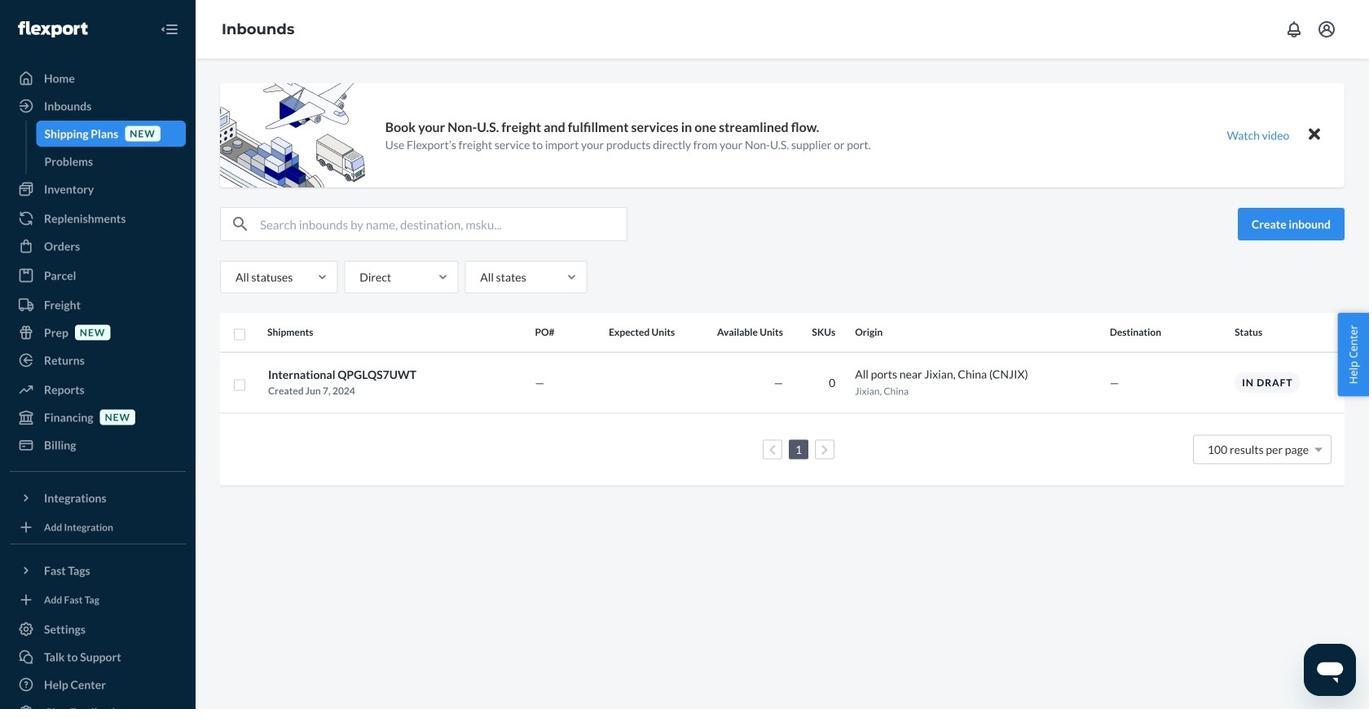 Task type: vqa. For each thing, say whether or not it's contained in the screenshot.
Flexport logo
yes



Task type: locate. For each thing, give the bounding box(es) containing it.
square image
[[233, 328, 246, 341], [233, 379, 246, 392]]

2 square image from the top
[[233, 379, 246, 392]]

option
[[1208, 443, 1309, 457]]

1 vertical spatial square image
[[233, 379, 246, 392]]

0 vertical spatial square image
[[233, 328, 246, 341]]



Task type: describe. For each thing, give the bounding box(es) containing it.
chevron left image
[[769, 444, 776, 456]]

open account menu image
[[1318, 20, 1337, 39]]

close image
[[1309, 124, 1321, 144]]

close navigation image
[[160, 20, 179, 39]]

chevron right image
[[822, 444, 829, 456]]

Search inbounds by name, destination, msku... text field
[[260, 208, 627, 241]]

1 square image from the top
[[233, 328, 246, 341]]

flexport logo image
[[18, 21, 88, 37]]

open notifications image
[[1285, 20, 1305, 39]]



